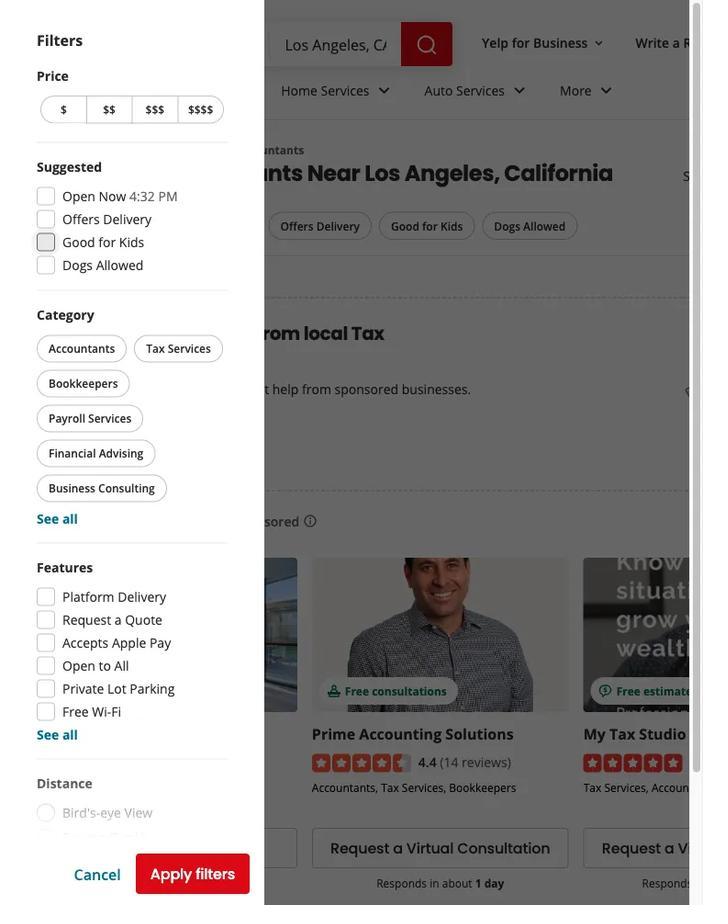 Task type: vqa. For each thing, say whether or not it's contained in the screenshot.
The See All button corresponding to Features
yes



Task type: locate. For each thing, give the bounding box(es) containing it.
mi.) right "(5"
[[123, 829, 145, 846]]

1 horizontal spatial reviews)
[[462, 753, 512, 770]]

0 horizontal spatial yelp
[[37, 142, 60, 158]]

tax up your
[[146, 341, 165, 356]]

see left &
[[37, 726, 59, 743]]

from left local
[[256, 321, 300, 346]]

1 vertical spatial bookkeepers
[[450, 780, 517, 795]]

request up accepts
[[62, 611, 111, 629]]

free right 16 free estimates v2 image
[[617, 683, 641, 698]]

1 all from the top
[[62, 510, 78, 527]]

driving (5 mi.)
[[62, 829, 145, 846]]

0 vertical spatial all
[[74, 218, 88, 233]]

sponsored
[[234, 512, 300, 530]]

1 reviews) from the left
[[190, 753, 240, 770]]

2 open from the top
[[62, 657, 96, 675]]

0 vertical spatial bookkeepers
[[49, 376, 118, 391]]

1 vertical spatial see all button
[[37, 726, 78, 743]]

mi.) right (1
[[128, 879, 150, 896]]

in down virtu
[[696, 876, 704, 891]]

1 vertical spatial business
[[49, 481, 96, 496]]

payroll inside button
[[49, 411, 85, 426]]

services up the project
[[168, 341, 211, 356]]

1 vertical spatial payroll
[[226, 782, 261, 797]]

delivery
[[103, 210, 152, 228], [317, 218, 360, 233], [118, 588, 166, 606]]

0 horizontal spatial dogs
[[62, 256, 93, 274]]

my tax studio
[[584, 724, 687, 744]]

filters
[[196, 864, 235, 884]]

dogs allowed down california
[[495, 218, 566, 233]]

24 chevron down v2 image left auto
[[374, 79, 396, 101]]

tax down 4.6
[[157, 782, 175, 797]]

2 vertical spatial group
[[37, 558, 228, 744]]

apply
[[151, 864, 192, 884]]

home services link
[[267, 66, 410, 119]]

tax services
[[146, 341, 211, 356]]

special offers for you
[[37, 508, 226, 534]]

1 open from the top
[[62, 187, 96, 205]]

request for request a virtu
[[603, 838, 662, 859]]

2 horizontal spatial request
[[603, 838, 662, 859]]

near
[[308, 158, 361, 188]]

payroll inside tax services, payroll services, financial advising
[[226, 782, 261, 797]]

estimates up the project
[[161, 321, 253, 346]]

24 chevron down v2 image inside home services link
[[374, 79, 396, 101]]

good inside button
[[392, 218, 420, 233]]

studio
[[640, 724, 687, 744]]

1 horizontal spatial payroll
[[226, 782, 261, 797]]

reviews) for prime accounting solutions
[[462, 753, 512, 770]]

a up accepts apple pay
[[115, 611, 122, 629]]

request up 'responds in'
[[603, 838, 662, 859]]

allowed
[[524, 218, 566, 233], [96, 256, 144, 274]]

view down license
[[125, 804, 153, 822]]

all right to
[[115, 657, 129, 675]]

in down virtual
[[430, 876, 440, 891]]

1 vertical spatial group
[[33, 306, 228, 528]]

option group
[[37, 774, 228, 905]]

1 horizontal spatial kids
[[441, 218, 463, 233]]

see all button left &
[[37, 726, 78, 743]]

verified
[[59, 782, 102, 797]]

parking
[[130, 680, 175, 697]]

offers down top 10 best accountants near los angeles, california
[[281, 218, 314, 233]]

all left &
[[62, 726, 78, 743]]

view inside option group
[[125, 804, 153, 822]]

a
[[673, 34, 681, 51], [115, 611, 122, 629], [393, 838, 403, 859], [665, 838, 675, 859]]

all for category
[[62, 510, 78, 527]]

1 horizontal spatial offers
[[281, 218, 314, 233]]

price
[[111, 321, 157, 346]]

all for features
[[62, 726, 78, 743]]

0 vertical spatial allowed
[[524, 218, 566, 233]]

tax services, payroll services, financial advising
[[40, 782, 261, 813]]

a left rev
[[673, 34, 681, 51]]

yelp inside button
[[483, 34, 509, 51]]

us
[[92, 380, 106, 397]]

2 all from the top
[[62, 726, 78, 743]]

professional
[[90, 142, 158, 158]]

0 horizontal spatial bookkeepers
[[49, 376, 118, 391]]

all inside button
[[74, 218, 88, 233]]

advising
[[99, 446, 144, 461], [136, 798, 179, 813]]

0 horizontal spatial payroll
[[49, 411, 85, 426]]

0 vertical spatial see all
[[37, 510, 78, 527]]

view right (2
[[118, 838, 152, 859]]

for down angeles,
[[423, 218, 438, 233]]

kids
[[441, 218, 463, 233], [119, 233, 145, 251]]

prime accounting solutions link
[[312, 724, 514, 744]]

business up special
[[49, 481, 96, 496]]

payroll down tell
[[49, 411, 85, 426]]

dogs down california
[[495, 218, 521, 233]]

project
[[179, 380, 221, 397]]

good down open now 4:32 pm
[[62, 233, 95, 251]]

allowed down all button
[[96, 256, 144, 274]]

good for kids inside good for kids button
[[392, 218, 463, 233]]

good down 'los'
[[392, 218, 420, 233]]

4.6 star rating image
[[40, 754, 140, 773]]

0 vertical spatial from
[[256, 321, 300, 346]]

services,
[[402, 780, 447, 795], [605, 780, 649, 795], [178, 782, 223, 797], [40, 798, 85, 813]]

1 horizontal spatial good for kids
[[392, 218, 463, 233]]

1 vertical spatial all
[[62, 726, 78, 743]]

reviews) down cpas
[[190, 753, 240, 770]]

1 horizontal spatial from
[[302, 380, 332, 397]]

business
[[534, 34, 589, 51], [49, 481, 96, 496]]

dogs inside button
[[495, 218, 521, 233]]

0 vertical spatial advising
[[99, 446, 144, 461]]

1 vertical spatial see
[[37, 726, 59, 743]]

about left 1
[[443, 876, 473, 891]]

see for features
[[37, 726, 59, 743]]

all
[[62, 510, 78, 527], [62, 726, 78, 743]]

0 vertical spatial group
[[37, 158, 228, 275]]

0 horizontal spatial kids
[[119, 233, 145, 251]]

1 see from the top
[[37, 510, 59, 527]]

payroll
[[49, 411, 85, 426], [226, 782, 261, 797]]

services inside button
[[88, 411, 132, 426]]

financial inside tax services, payroll services, financial advising
[[88, 798, 133, 813]]

see all
[[37, 510, 78, 527], [37, 726, 78, 743]]

for down now
[[99, 233, 116, 251]]

services, down 16 verified v2 image
[[40, 798, 85, 813]]

option group containing distance
[[37, 774, 228, 905]]

1 horizontal spatial request
[[331, 838, 390, 859]]

in
[[430, 876, 440, 891], [696, 876, 704, 891]]

bookkeepers down accountants button
[[49, 376, 118, 391]]

1 vertical spatial see all
[[37, 726, 78, 743]]

responds down virtual
[[377, 876, 427, 891]]

0 horizontal spatial request
[[62, 611, 111, 629]]

request for request a quote
[[62, 611, 111, 629]]

free down $100
[[62, 703, 89, 720]]

4:32
[[130, 187, 155, 205]]

advising inside financial advising button
[[99, 446, 144, 461]]

1 horizontal spatial about
[[443, 876, 473, 891]]

payroll down 4.6 (21 reviews)
[[226, 782, 261, 797]]

free left price
[[68, 321, 107, 346]]

a left virtual
[[393, 838, 403, 859]]

offers delivery down top 10 best accountants near los angeles, california
[[281, 218, 360, 233]]

1 vertical spatial financial
[[88, 798, 133, 813]]

tax
[[352, 321, 385, 346], [146, 341, 165, 356], [610, 724, 636, 744], [381, 780, 399, 795], [584, 780, 602, 795], [157, 782, 175, 797]]

16 filter v2 image
[[52, 219, 67, 234]]

group
[[37, 158, 228, 275], [33, 306, 228, 528], [37, 558, 228, 744]]

0 vertical spatial financial
[[49, 446, 96, 461]]

bookkeepers inside "button"
[[49, 376, 118, 391]]

2 see all button from the top
[[37, 726, 78, 743]]

to
[[99, 657, 111, 675]]

0 horizontal spatial about
[[110, 380, 145, 397]]

all down the business consulting "button"
[[62, 510, 78, 527]]

1 horizontal spatial business
[[534, 34, 589, 51]]

1 vertical spatial dogs allowed
[[62, 256, 144, 274]]

get
[[83, 437, 108, 458]]

business left the 16 chevron down v2 image
[[534, 34, 589, 51]]

services, down 4.4
[[402, 780, 447, 795]]

0 vertical spatial open
[[62, 187, 96, 205]]

business
[[156, 838, 220, 859]]

1 horizontal spatial allowed
[[524, 218, 566, 233]]

0 vertical spatial dogs
[[495, 218, 521, 233]]

24 chevron down v2 image inside more link
[[596, 79, 618, 101]]

0 vertical spatial payroll
[[49, 411, 85, 426]]

good for kids down now
[[62, 233, 145, 251]]

free right the 16 free consultations v2 icon
[[345, 683, 369, 698]]

request for request a virtual consultation
[[331, 838, 390, 859]]

yelp up the suggested
[[37, 142, 60, 158]]

0 vertical spatial good for kids
[[392, 218, 463, 233]]

1 in from the left
[[430, 876, 440, 891]]

from
[[256, 321, 300, 346], [302, 380, 332, 397]]

delivery up quote
[[118, 588, 166, 606]]

all button
[[40, 212, 100, 241]]

dogs allowed down all button
[[62, 256, 144, 274]]

services down the us
[[88, 411, 132, 426]]

1 responds from the left
[[377, 876, 427, 891]]

now
[[99, 187, 126, 205]]

open down the suggested
[[62, 187, 96, 205]]

1 vertical spatial open
[[62, 657, 96, 675]]

get started
[[83, 437, 164, 458]]

2 reviews) from the left
[[462, 753, 512, 770]]

1 vertical spatial yelp
[[37, 142, 60, 158]]

0 horizontal spatial 24 chevron down v2 image
[[374, 79, 396, 101]]

tax services button
[[134, 335, 223, 363]]

1 horizontal spatial dogs allowed
[[495, 218, 566, 233]]

accountants up bookkeepers "button"
[[49, 341, 115, 356]]

offers delivery down now
[[62, 210, 152, 228]]

responds
[[377, 876, 427, 891], [643, 876, 693, 891]]

see all up features
[[37, 510, 78, 527]]

a left virtu
[[665, 838, 675, 859]]

reviews) down solutions
[[462, 753, 512, 770]]

free for consultations
[[345, 683, 369, 698]]

open up private at the left bottom
[[62, 657, 96, 675]]

about right the us
[[110, 380, 145, 397]]

for
[[512, 34, 531, 51], [423, 218, 438, 233], [99, 233, 116, 251], [163, 508, 188, 534], [102, 683, 118, 698]]

1 vertical spatial from
[[302, 380, 332, 397]]

see all left &
[[37, 726, 78, 743]]

price
[[37, 67, 69, 84]]

financial down verified license
[[88, 798, 133, 813]]

1 vertical spatial view
[[118, 838, 152, 859]]

all right 16 filter v2 icon
[[74, 218, 88, 233]]

services inside 'button'
[[168, 341, 211, 356]]

reviews) for jarrar & associates cpas
[[190, 753, 240, 770]]

free estimates link
[[584, 558, 704, 712]]

0 horizontal spatial from
[[256, 321, 300, 346]]

see all button
[[37, 510, 78, 527], [37, 726, 78, 743]]

yelp up the auto services link
[[483, 34, 509, 51]]

0 vertical spatial business
[[534, 34, 589, 51]]

angeles,
[[405, 158, 500, 188]]

license
[[105, 782, 146, 797]]

tax down 4.4 star rating "image"
[[381, 780, 399, 795]]

24 chevron down v2 image right more
[[596, 79, 618, 101]]

financial down payroll services button
[[49, 446, 96, 461]]

2 vertical spatial mi.)
[[128, 879, 150, 896]]

(2
[[102, 854, 114, 871]]

free inside the free price estimates from local tax professionals tell us about your project and get help from sponsored businesses.
[[68, 321, 107, 346]]

businesses.
[[402, 380, 472, 397]]

see up features
[[37, 510, 59, 527]]

1 vertical spatial mi.)
[[117, 854, 139, 871]]

0 vertical spatial about
[[110, 380, 145, 397]]

$$$ button
[[132, 96, 178, 124]]

free inside free estimates 'link'
[[617, 683, 641, 698]]

0 vertical spatial see all button
[[37, 510, 78, 527]]

auto services
[[425, 81, 505, 99]]

write
[[636, 34, 670, 51]]

2 see all from the top
[[37, 726, 78, 743]]

1 vertical spatial estimates
[[644, 683, 699, 698]]

1 horizontal spatial good
[[392, 218, 420, 233]]

for up 24 chevron down v2 image
[[512, 34, 531, 51]]

for inside button
[[512, 34, 531, 51]]

0 vertical spatial mi.)
[[123, 829, 145, 846]]

open
[[62, 187, 96, 205], [62, 657, 96, 675]]

1 vertical spatial all
[[115, 657, 129, 675]]

free price estimates from local tax professionals tell us about your project and get help from sponsored businesses.
[[68, 321, 472, 397]]

1 horizontal spatial dogs
[[495, 218, 521, 233]]

a for virtu
[[665, 838, 675, 859]]

1 horizontal spatial all
[[115, 657, 129, 675]]

services left 24 chevron down v2 image
[[457, 81, 505, 99]]

0 horizontal spatial reviews)
[[190, 753, 240, 770]]

16 info v2 image
[[303, 514, 318, 529]]

from right help
[[302, 380, 332, 397]]

prime
[[312, 724, 356, 744]]

0 horizontal spatial estimates
[[161, 321, 253, 346]]

0 horizontal spatial business
[[49, 481, 96, 496]]

2 responds from the left
[[643, 876, 693, 891]]

0 vertical spatial view
[[125, 804, 153, 822]]

$120
[[121, 683, 146, 698]]

payroll services
[[49, 411, 132, 426]]

0 horizontal spatial responds
[[377, 876, 427, 891]]

0 vertical spatial see
[[37, 510, 59, 527]]

2 24 chevron down v2 image from the left
[[596, 79, 618, 101]]

auto
[[425, 81, 453, 99]]

tax right local
[[352, 321, 385, 346]]

delivery down "near"
[[317, 218, 360, 233]]

good for kids button
[[380, 212, 475, 240]]

0 vertical spatial yelp
[[483, 34, 509, 51]]

0 horizontal spatial in
[[430, 876, 440, 891]]

mi.) for (5
[[123, 829, 145, 846]]

0 vertical spatial good
[[392, 218, 420, 233]]

1 horizontal spatial 24 chevron down v2 image
[[596, 79, 618, 101]]

1 vertical spatial allowed
[[96, 256, 144, 274]]

estimates up studio
[[644, 683, 699, 698]]

delivery inside button
[[317, 218, 360, 233]]

for up fi
[[102, 683, 118, 698]]

services down $$$$ on the left top of the page
[[161, 142, 206, 158]]

kids down 4:32
[[119, 233, 145, 251]]

1 see all button from the top
[[37, 510, 78, 527]]

1 horizontal spatial responds
[[643, 876, 693, 891]]

1 vertical spatial good
[[62, 233, 95, 251]]

offers down now
[[62, 210, 100, 228]]

0 horizontal spatial all
[[74, 218, 88, 233]]

0 vertical spatial dogs allowed
[[495, 218, 566, 233]]

dogs allowed
[[495, 218, 566, 233], [62, 256, 144, 274]]

a for virtual
[[393, 838, 403, 859]]

1 vertical spatial advising
[[136, 798, 179, 813]]

None search field
[[140, 22, 457, 66]]

1 vertical spatial about
[[443, 876, 473, 891]]

responds down request a virtu
[[643, 876, 693, 891]]

fi
[[111, 703, 121, 720]]

open for open to all
[[62, 657, 96, 675]]

free inside free consultations link
[[345, 683, 369, 698]]

good for kids down angeles,
[[392, 218, 463, 233]]

bookkeepers down 4.4 (14 reviews)
[[450, 780, 517, 795]]

see for category
[[37, 510, 59, 527]]

1 see all from the top
[[37, 510, 78, 527]]

0 horizontal spatial good for kids
[[62, 233, 145, 251]]

5 star rating image
[[584, 754, 683, 773]]

jarrar & associates cpas
[[40, 724, 219, 744]]

free
[[68, 321, 107, 346], [345, 683, 369, 698], [617, 683, 641, 698], [62, 703, 89, 720]]

allowed down california
[[524, 218, 566, 233]]

bird's-eye view
[[62, 804, 153, 822]]

write a rev
[[636, 34, 704, 51]]

0 horizontal spatial offers delivery
[[62, 210, 152, 228]]

1 horizontal spatial estimates
[[644, 683, 699, 698]]

0 vertical spatial estimates
[[161, 321, 253, 346]]

1 horizontal spatial yelp
[[483, 34, 509, 51]]

2 see from the top
[[37, 726, 59, 743]]

services right home
[[321, 81, 370, 99]]

request down accountants, at bottom
[[331, 838, 390, 859]]

0 vertical spatial kids
[[441, 218, 463, 233]]

consulting
[[98, 481, 155, 496]]

mi.) right (2
[[117, 854, 139, 871]]

1 vertical spatial good for kids
[[62, 233, 145, 251]]

24 chevron down v2 image
[[374, 79, 396, 101], [596, 79, 618, 101]]

1 horizontal spatial offers delivery
[[281, 218, 360, 233]]

special
[[37, 508, 104, 534]]

free estimates
[[617, 683, 699, 698]]

see all button up features
[[37, 510, 78, 527]]

16 verified v2 image
[[40, 782, 55, 797]]

2 in from the left
[[696, 876, 704, 891]]

dogs down all button
[[62, 256, 93, 274]]

kids down angeles,
[[441, 218, 463, 233]]

1 horizontal spatial in
[[696, 876, 704, 891]]

1 24 chevron down v2 image from the left
[[374, 79, 396, 101]]

0 vertical spatial all
[[62, 510, 78, 527]]



Task type: describe. For each thing, give the bounding box(es) containing it.
4.4
[[419, 753, 437, 770]]

0 horizontal spatial allowed
[[96, 256, 144, 274]]

tax down 5 star rating image at bottom right
[[584, 780, 602, 795]]

1 horizontal spatial bookkeepers
[[450, 780, 517, 795]]

filters group
[[37, 212, 582, 241]]

tax right the my
[[610, 724, 636, 744]]

search image
[[416, 34, 438, 56]]

request a virtu button
[[584, 828, 704, 869]]

5.0
[[691, 753, 704, 770]]

(1
[[113, 879, 124, 896]]

associates
[[102, 724, 179, 744]]

services for professional services
[[161, 142, 206, 158]]

$ button
[[40, 96, 86, 124]]

advising inside tax services, payroll services, financial advising
[[136, 798, 179, 813]]

dogs allowed inside button
[[495, 218, 566, 233]]

free consultations link
[[312, 558, 569, 712]]

16 chevron down v2 image
[[592, 36, 607, 50]]

request a virtu
[[603, 838, 704, 859]]

16 free consultations v2 image
[[327, 684, 342, 698]]

sort
[[684, 167, 704, 185]]

services, down 5 star rating image at bottom right
[[605, 780, 649, 795]]

allowed inside button
[[524, 218, 566, 233]]

home services
[[281, 81, 370, 99]]

pay
[[150, 634, 171, 652]]

yelp for yelp for business
[[483, 34, 509, 51]]

apple
[[112, 634, 146, 652]]

top
[[37, 158, 78, 188]]

free for estimates
[[617, 683, 641, 698]]

best
[[108, 158, 156, 188]]

financial advising
[[49, 446, 144, 461]]

tax inside the free price estimates from local tax professionals tell us about your project and get help from sponsored businesses.
[[352, 321, 385, 346]]

16 deal v2 image
[[55, 684, 70, 698]]

24 chevron down v2 image for home services
[[374, 79, 396, 101]]

request a virtual consultation button
[[312, 828, 569, 869]]

pm
[[159, 187, 178, 205]]

24 chevron down v2 image for more
[[596, 79, 618, 101]]

driving
[[62, 829, 105, 846]]

you
[[192, 508, 226, 534]]

accountants down $$$$ button
[[160, 158, 303, 188]]

suggested
[[37, 158, 102, 176]]

restaurants
[[154, 81, 226, 99]]

write a rev link
[[629, 26, 704, 59]]

a for quote
[[115, 611, 122, 629]]

offers inside button
[[281, 218, 314, 233]]

services for home services
[[321, 81, 370, 99]]

eye
[[100, 804, 121, 822]]

0 horizontal spatial dogs allowed
[[62, 256, 144, 274]]

free for wi-
[[62, 703, 89, 720]]

apply filters button
[[136, 854, 250, 894]]

get
[[251, 380, 269, 397]]

auto services link
[[410, 66, 546, 119]]

services for auto services
[[457, 81, 505, 99]]

$$ button
[[86, 96, 132, 124]]

tax inside tax services, payroll services, financial advising
[[157, 782, 175, 797]]

in for responds in about 1 day
[[430, 876, 440, 891]]

view business
[[118, 838, 220, 859]]

open for open now 4:32 pm
[[62, 187, 96, 205]]

for inside button
[[423, 218, 438, 233]]

for left you at bottom left
[[163, 508, 188, 534]]

in for responds in
[[696, 876, 704, 891]]

responds for responds in about 1 day
[[377, 876, 427, 891]]

1
[[476, 876, 482, 891]]

your
[[148, 380, 176, 397]]

filters
[[37, 30, 83, 50]]

offers delivery button
[[269, 212, 372, 240]]

see all for features
[[37, 726, 78, 743]]

estimates inside the free price estimates from local tax professionals tell us about your project and get help from sponsored businesses.
[[161, 321, 253, 346]]

business inside "button"
[[49, 481, 96, 496]]

professionals
[[68, 346, 190, 372]]

price group
[[37, 66, 228, 127]]

verified license
[[59, 782, 146, 797]]

help
[[273, 380, 299, 397]]

(5
[[108, 829, 120, 846]]

kids inside button
[[441, 218, 463, 233]]

verified license button
[[59, 780, 146, 798]]

$$
[[103, 102, 116, 117]]

offers
[[107, 508, 159, 534]]

business categories element
[[140, 66, 704, 119]]

free for price
[[68, 321, 107, 346]]

responds in
[[643, 876, 704, 891]]

$$$
[[146, 102, 165, 117]]

estimates inside 'link'
[[644, 683, 699, 698]]

4.4 star rating image
[[312, 754, 412, 773]]

payroll services button
[[37, 405, 144, 432]]

a for rev
[[673, 34, 681, 51]]

(21
[[169, 753, 187, 770]]

biking
[[62, 854, 99, 871]]

16 free estimates v2 image
[[599, 684, 614, 698]]

bird's-
[[62, 804, 100, 822]]

0 horizontal spatial good
[[62, 233, 95, 251]]

request a virtual consultation
[[331, 838, 551, 859]]

responds for responds in
[[643, 876, 693, 891]]

accountants down home
[[235, 142, 304, 158]]

mi.) for (2
[[117, 854, 139, 871]]

cancel
[[74, 864, 121, 884]]

$
[[61, 102, 67, 117]]

accountan
[[652, 780, 704, 795]]

free price estimates from local tax professionals image
[[686, 342, 704, 434]]

24 chevron down v2 image
[[509, 79, 531, 101]]

0 horizontal spatial offers
[[62, 210, 100, 228]]

financial inside button
[[49, 446, 96, 461]]

quote
[[125, 611, 163, 629]]

see all for category
[[37, 510, 78, 527]]

local
[[304, 321, 348, 346]]

dogs allowed button
[[483, 212, 578, 240]]

top 10 best accountants near los angeles, california
[[37, 158, 614, 188]]

services for payroll services
[[88, 411, 132, 426]]

cpas
[[183, 724, 219, 744]]

business inside button
[[534, 34, 589, 51]]

1 vertical spatial kids
[[119, 233, 145, 251]]

$100 for $120 deal link
[[40, 558, 298, 712]]

day
[[485, 876, 505, 891]]

platform
[[62, 588, 115, 606]]

group containing features
[[37, 558, 228, 744]]

accountants inside button
[[49, 341, 115, 356]]

consultation
[[458, 838, 551, 859]]

accountants button
[[37, 335, 127, 363]]

view inside 'link'
[[118, 838, 152, 859]]

services for tax services
[[168, 341, 211, 356]]

see all button for features
[[37, 726, 78, 743]]

&
[[87, 724, 98, 744]]

accountants,
[[312, 780, 379, 795]]

prime accounting solutions
[[312, 724, 514, 744]]

private lot parking
[[62, 680, 175, 697]]

biking (2 mi.) walking (1 mi.)
[[62, 854, 150, 896]]

10
[[82, 158, 104, 188]]

delivery down open now 4:32 pm
[[103, 210, 152, 228]]

business consulting button
[[37, 475, 167, 502]]

california
[[505, 158, 614, 188]]

tax inside tax services 'button'
[[146, 341, 165, 356]]

accepts apple pay
[[62, 634, 171, 652]]

group containing suggested
[[37, 158, 228, 275]]

category
[[37, 306, 94, 323]]

group containing category
[[33, 306, 228, 528]]

request a quote
[[62, 611, 163, 629]]

(14
[[440, 753, 459, 770]]

jarrar
[[40, 724, 83, 744]]

about inside the free price estimates from local tax professionals tell us about your project and get help from sponsored businesses.
[[110, 380, 145, 397]]

yelp for yelp
[[37, 142, 60, 158]]

offers delivery inside button
[[281, 218, 360, 233]]

accountants, tax services, bookkeepers
[[312, 780, 517, 795]]

more
[[561, 81, 592, 99]]

accepts
[[62, 634, 109, 652]]

rev
[[684, 34, 704, 51]]

4.4 (14 reviews)
[[419, 753, 512, 770]]

platform delivery
[[62, 588, 166, 606]]

deal
[[149, 683, 173, 698]]

my
[[584, 724, 606, 744]]

see all button for category
[[37, 510, 78, 527]]

1 vertical spatial dogs
[[62, 256, 93, 274]]

services, down 4.6 (21 reviews)
[[178, 782, 223, 797]]



